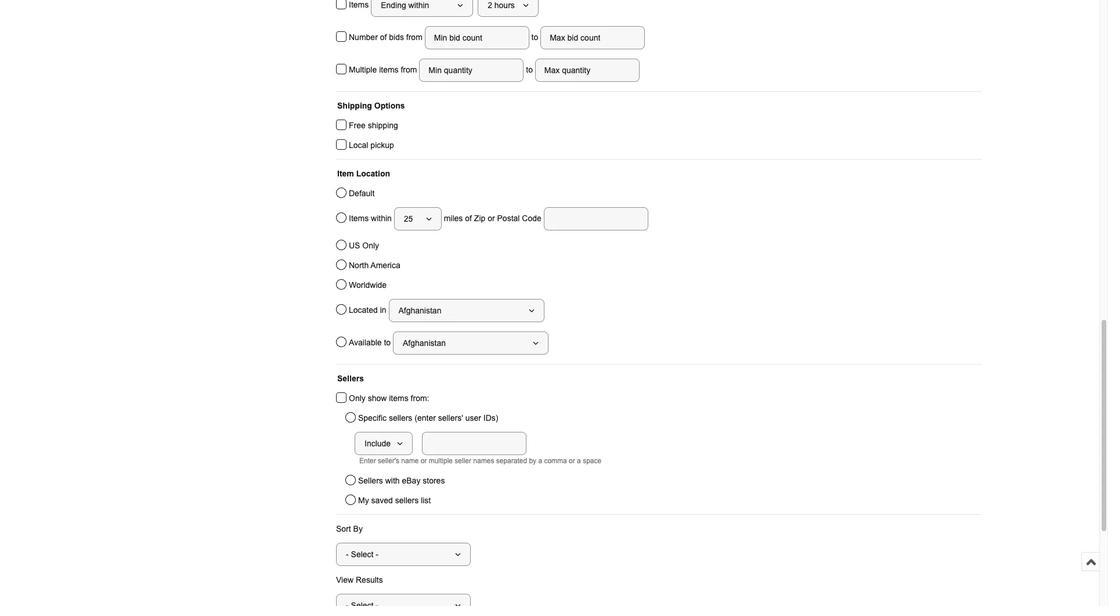Task type: vqa. For each thing, say whether or not it's contained in the screenshot.
seller's
yes



Task type: locate. For each thing, give the bounding box(es) containing it.
only show items from:
[[349, 394, 429, 403]]

enter
[[359, 457, 376, 465]]

seller
[[455, 457, 472, 465]]

0 vertical spatial from
[[406, 32, 423, 42]]

2 horizontal spatial or
[[569, 457, 575, 465]]

separated
[[496, 457, 527, 465]]

from right bids
[[406, 32, 423, 42]]

0 vertical spatial sellers
[[337, 374, 364, 383]]

1 horizontal spatial of
[[465, 213, 472, 223]]

0 vertical spatial of
[[380, 32, 387, 42]]

view
[[336, 576, 354, 585]]

Enter maximum number of bids text field
[[541, 26, 645, 49]]

pickup
[[371, 141, 394, 150]]

space
[[583, 457, 602, 465]]

enter seller's name or multiple seller names separated by a comma or a space
[[359, 457, 602, 465]]

1 horizontal spatial or
[[488, 213, 495, 223]]

2 a from the left
[[577, 457, 581, 465]]

of left zip
[[465, 213, 472, 223]]

number
[[349, 32, 378, 42]]

sellers down enter
[[358, 476, 383, 485]]

0 vertical spatial items
[[379, 65, 399, 74]]

sellers
[[389, 413, 413, 423], [395, 496, 419, 505]]

us only
[[349, 241, 379, 250]]

us
[[349, 241, 360, 250]]

name
[[401, 457, 419, 465]]

bids
[[389, 32, 404, 42]]

a right by at left
[[539, 457, 542, 465]]

by
[[353, 524, 363, 534]]

my
[[358, 496, 369, 505]]

0 horizontal spatial or
[[421, 457, 427, 465]]

0 horizontal spatial of
[[380, 32, 387, 42]]

postal
[[497, 213, 520, 223]]

worldwide
[[349, 280, 387, 290]]

only left show
[[349, 394, 366, 403]]

user
[[466, 413, 481, 423]]

sellers
[[337, 374, 364, 383], [358, 476, 383, 485]]

or right zip
[[488, 213, 495, 223]]

items right multiple
[[379, 65, 399, 74]]

item location
[[337, 169, 390, 178]]

sellers down available
[[337, 374, 364, 383]]

items
[[379, 65, 399, 74], [389, 394, 409, 403]]

sellers left 'list'
[[395, 496, 419, 505]]

view results
[[336, 576, 383, 585]]

only right us
[[363, 241, 379, 250]]

from
[[406, 32, 423, 42], [401, 65, 417, 74]]

2 vertical spatial to
[[384, 338, 391, 347]]

america
[[371, 261, 401, 270]]

stores
[[423, 476, 445, 485]]

Enter minimum number of bids text field
[[425, 26, 529, 49]]

1 vertical spatial sellers
[[358, 476, 383, 485]]

or right name
[[421, 457, 427, 465]]

sellers down only show items from:
[[389, 413, 413, 423]]

or
[[488, 213, 495, 223], [421, 457, 427, 465], [569, 457, 575, 465]]

or for zip
[[488, 213, 495, 223]]

or right comma
[[569, 457, 575, 465]]

a
[[539, 457, 542, 465], [577, 457, 581, 465]]

from down bids
[[401, 65, 417, 74]]

0 horizontal spatial a
[[539, 457, 542, 465]]

to for multiple items from
[[524, 65, 535, 74]]

Zip or Postal Code text field
[[544, 207, 648, 231]]

items
[[349, 213, 369, 223]]

zip
[[474, 213, 486, 223]]

located
[[349, 305, 378, 315]]

to
[[529, 32, 541, 42], [524, 65, 535, 74], [384, 338, 391, 347]]

available to
[[349, 338, 393, 347]]

0 vertical spatial to
[[529, 32, 541, 42]]

1 vertical spatial of
[[465, 213, 472, 223]]

sellers for sellers with ebay stores
[[358, 476, 383, 485]]

only
[[363, 241, 379, 250], [349, 394, 366, 403]]

ids)
[[484, 413, 499, 423]]

a left space
[[577, 457, 581, 465]]

1 vertical spatial to
[[524, 65, 535, 74]]

comma
[[544, 457, 567, 465]]

Enter Maximum Quantity text field
[[535, 59, 640, 82]]

1 horizontal spatial a
[[577, 457, 581, 465]]

miles of zip or postal code
[[442, 213, 544, 223]]

of left bids
[[380, 32, 387, 42]]

of
[[380, 32, 387, 42], [465, 213, 472, 223]]

1 a from the left
[[539, 457, 542, 465]]

show
[[368, 394, 387, 403]]

ebay
[[402, 476, 421, 485]]

items left 'from:'
[[389, 394, 409, 403]]

by
[[529, 457, 537, 465]]

code
[[522, 213, 542, 223]]



Task type: describe. For each thing, give the bounding box(es) containing it.
to for number of bids from
[[529, 32, 541, 42]]

names
[[474, 457, 494, 465]]

1 vertical spatial sellers
[[395, 496, 419, 505]]

default
[[349, 189, 375, 198]]

saved
[[371, 496, 393, 505]]

sort
[[336, 524, 351, 534]]

1 vertical spatial items
[[389, 394, 409, 403]]

shipping
[[368, 121, 398, 130]]

multiple items from
[[349, 65, 419, 74]]

seller's
[[378, 457, 400, 465]]

Enter minimum quantity text field
[[419, 59, 524, 82]]

from:
[[411, 394, 429, 403]]

with
[[385, 476, 400, 485]]

free
[[349, 121, 366, 130]]

item
[[337, 169, 354, 178]]

location
[[356, 169, 390, 178]]

north america
[[349, 261, 401, 270]]

1 vertical spatial from
[[401, 65, 417, 74]]

shipping
[[337, 101, 372, 110]]

results
[[356, 576, 383, 585]]

of for miles
[[465, 213, 472, 223]]

multiple
[[429, 457, 453, 465]]

my saved sellers list
[[358, 496, 431, 505]]

of for number
[[380, 32, 387, 42]]

Seller ID text field
[[422, 432, 527, 455]]

number of bids from
[[349, 32, 425, 42]]

sellers with ebay stores
[[358, 476, 445, 485]]

miles
[[444, 213, 463, 223]]

multiple
[[349, 65, 377, 74]]

sellers for sellers
[[337, 374, 364, 383]]

in
[[380, 305, 387, 315]]

specific
[[358, 413, 387, 423]]

located in
[[349, 305, 389, 315]]

local
[[349, 141, 368, 150]]

1 vertical spatial only
[[349, 394, 366, 403]]

options
[[374, 101, 405, 110]]

shipping options
[[337, 101, 405, 110]]

sellers'
[[438, 413, 463, 423]]

north
[[349, 261, 369, 270]]

specific sellers (enter sellers' user ids)
[[358, 413, 499, 423]]

0 vertical spatial only
[[363, 241, 379, 250]]

available
[[349, 338, 382, 347]]

items within
[[349, 213, 394, 223]]

list
[[421, 496, 431, 505]]

free shipping
[[349, 121, 398, 130]]

sort by
[[336, 524, 363, 534]]

or for name
[[421, 457, 427, 465]]

(enter
[[415, 413, 436, 423]]

0 vertical spatial sellers
[[389, 413, 413, 423]]

within
[[371, 213, 392, 223]]

local pickup
[[349, 141, 394, 150]]



